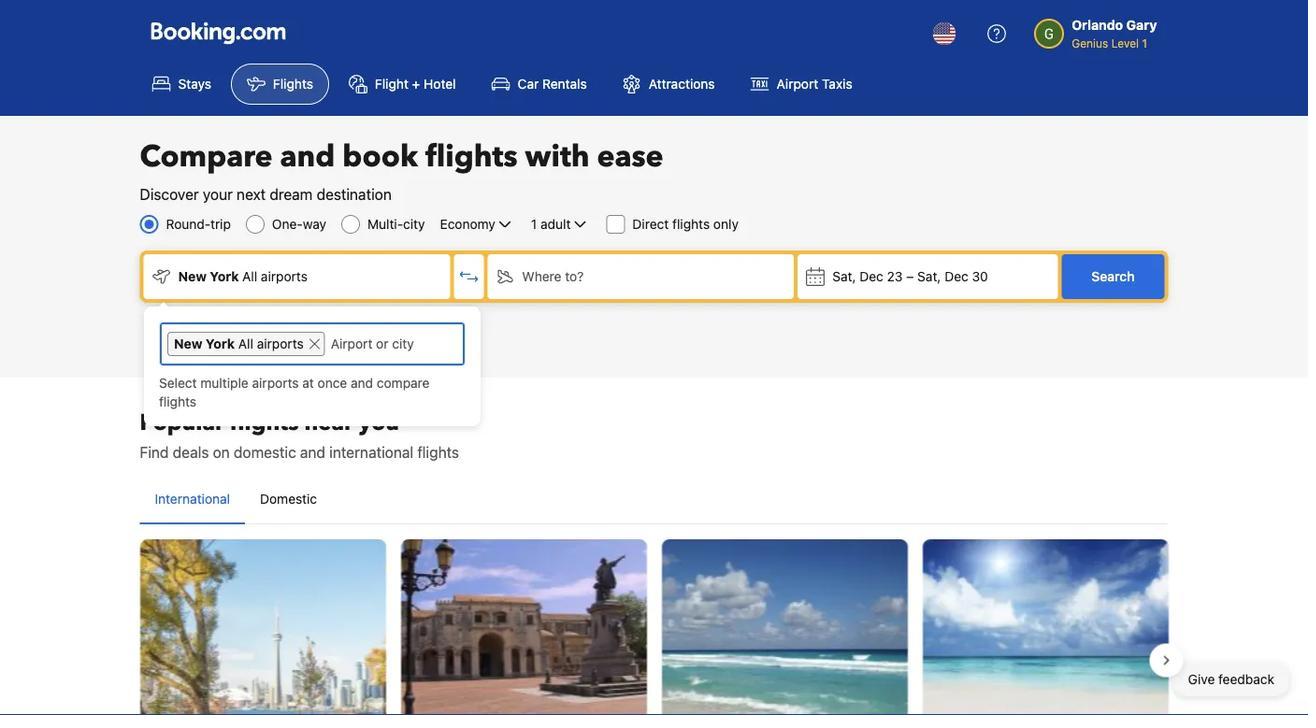 Task type: vqa. For each thing, say whether or not it's contained in the screenshot.
I
no



Task type: locate. For each thing, give the bounding box(es) containing it.
select
[[159, 376, 197, 391]]

sat, right –
[[918, 269, 942, 284]]

1
[[1143, 36, 1148, 50], [531, 217, 537, 232]]

30
[[973, 269, 989, 284]]

york up multiple
[[206, 336, 235, 352]]

flight
[[375, 76, 409, 92]]

popular
[[140, 407, 224, 438]]

region
[[125, 532, 1184, 716]]

1 horizontal spatial dec
[[945, 269, 969, 284]]

flights down select
[[159, 394, 197, 410]]

dec
[[860, 269, 884, 284], [945, 269, 969, 284]]

and down near
[[300, 444, 326, 462]]

0 vertical spatial york
[[210, 269, 239, 284]]

2 vertical spatial airports
[[252, 376, 299, 391]]

booking.com logo image
[[151, 22, 286, 44], [151, 22, 286, 44]]

0 vertical spatial and
[[280, 137, 335, 177]]

0 horizontal spatial sat,
[[833, 269, 856, 284]]

attractions
[[649, 76, 715, 92]]

orlando
[[1072, 17, 1124, 33]]

airports
[[261, 269, 308, 284], [257, 336, 304, 352], [252, 376, 299, 391]]

1 left adult
[[531, 217, 537, 232]]

0 horizontal spatial dec
[[860, 269, 884, 284]]

flights up domestic
[[230, 407, 299, 438]]

new york all airports up multiple
[[174, 336, 304, 352]]

0 horizontal spatial 1
[[531, 217, 537, 232]]

compare and book flights with ease discover your next dream destination
[[140, 137, 664, 203]]

new york to cancún image
[[662, 540, 908, 716]]

compare
[[140, 137, 273, 177]]

0 vertical spatial new york all airports
[[178, 269, 308, 284]]

new
[[178, 269, 207, 284], [174, 336, 202, 352]]

and
[[280, 137, 335, 177], [351, 376, 373, 391], [300, 444, 326, 462]]

0 vertical spatial 1
[[1143, 36, 1148, 50]]

and up the "dream"
[[280, 137, 335, 177]]

next
[[237, 186, 266, 203]]

flights up 'economy'
[[426, 137, 518, 177]]

1 vertical spatial airports
[[257, 336, 304, 352]]

once
[[318, 376, 347, 391]]

airports up at
[[257, 336, 304, 352]]

new down round-
[[178, 269, 207, 284]]

Airport or city text field
[[329, 332, 457, 356]]

car
[[518, 76, 539, 92]]

dec left the 23
[[860, 269, 884, 284]]

on
[[213, 444, 230, 462]]

sat,
[[833, 269, 856, 284], [918, 269, 942, 284]]

you
[[359, 407, 400, 438]]

car rentals
[[518, 76, 587, 92]]

city
[[403, 217, 425, 232]]

2 vertical spatial and
[[300, 444, 326, 462]]

1 sat, from the left
[[833, 269, 856, 284]]

where to?
[[522, 269, 584, 284]]

tab list
[[140, 475, 1169, 526]]

sat, left the 23
[[833, 269, 856, 284]]

1 vertical spatial new york all airports
[[174, 336, 304, 352]]

1 down gary
[[1143, 36, 1148, 50]]

direct flights only
[[633, 217, 739, 232]]

trip
[[211, 217, 231, 232]]

find
[[140, 444, 169, 462]]

dec left 30
[[945, 269, 969, 284]]

compare
[[377, 376, 430, 391]]

and inside compare and book flights with ease discover your next dream destination
[[280, 137, 335, 177]]

tab list containing international
[[140, 475, 1169, 526]]

give
[[1189, 672, 1215, 688]]

all
[[242, 269, 257, 284], [238, 336, 253, 352]]

1 horizontal spatial sat,
[[918, 269, 942, 284]]

at
[[302, 376, 314, 391]]

one-way
[[272, 217, 326, 232]]

airports left at
[[252, 376, 299, 391]]

2 dec from the left
[[945, 269, 969, 284]]

flights
[[426, 137, 518, 177], [673, 217, 710, 232], [159, 394, 197, 410], [230, 407, 299, 438], [418, 444, 459, 462]]

0 vertical spatial all
[[242, 269, 257, 284]]

and right once
[[351, 376, 373, 391]]

multi-
[[368, 217, 403, 232]]

new york all airports
[[178, 269, 308, 284], [174, 336, 304, 352]]

new up select
[[174, 336, 202, 352]]

gary
[[1127, 17, 1158, 33]]

york down the trip
[[210, 269, 239, 284]]

1 vertical spatial 1
[[531, 217, 537, 232]]

1 vertical spatial and
[[351, 376, 373, 391]]

domestic
[[260, 492, 317, 507]]

with
[[525, 137, 590, 177]]

to?
[[565, 269, 584, 284]]

2 sat, from the left
[[918, 269, 942, 284]]

destination
[[317, 186, 392, 203]]

and inside popular flights near you find deals on domestic and international flights
[[300, 444, 326, 462]]

flights
[[273, 76, 313, 92]]

domestic button
[[245, 475, 332, 524]]

1 adult
[[531, 217, 571, 232]]

new york all airports down the trip
[[178, 269, 308, 284]]

stays link
[[136, 64, 227, 105]]

1 inside orlando gary genius level 1
[[1143, 36, 1148, 50]]

york
[[210, 269, 239, 284], [206, 336, 235, 352]]

1 horizontal spatial 1
[[1143, 36, 1148, 50]]

multiple
[[201, 376, 249, 391]]

feedback
[[1219, 672, 1275, 688]]

new york to santo domingo image
[[401, 540, 647, 716]]

airports down one- on the left of page
[[261, 269, 308, 284]]



Task type: describe. For each thing, give the bounding box(es) containing it.
where to? button
[[488, 254, 794, 299]]

flight + hotel
[[375, 76, 456, 92]]

0 vertical spatial airports
[[261, 269, 308, 284]]

–
[[907, 269, 914, 284]]

domestic
[[234, 444, 296, 462]]

new york to toronto image
[[140, 540, 386, 716]]

round-
[[166, 217, 211, 232]]

way
[[303, 217, 326, 232]]

1 vertical spatial new
[[174, 336, 202, 352]]

international
[[329, 444, 414, 462]]

0 vertical spatial new
[[178, 269, 207, 284]]

flights inside select multiple airports at once and compare flights
[[159, 394, 197, 410]]

search button
[[1062, 254, 1165, 299]]

hotel
[[424, 76, 456, 92]]

international button
[[140, 475, 245, 524]]

1 adult button
[[529, 213, 592, 236]]

23
[[887, 269, 903, 284]]

popular flights near you find deals on domestic and international flights
[[140, 407, 459, 462]]

direct
[[633, 217, 669, 232]]

1 inside popup button
[[531, 217, 537, 232]]

car rentals link
[[476, 64, 603, 105]]

economy
[[440, 217, 496, 232]]

where
[[522, 269, 562, 284]]

1 vertical spatial york
[[206, 336, 235, 352]]

only
[[714, 217, 739, 232]]

airport
[[777, 76, 819, 92]]

airport taxis
[[777, 76, 853, 92]]

flights left only
[[673, 217, 710, 232]]

flight + hotel link
[[333, 64, 472, 105]]

your
[[203, 186, 233, 203]]

deals
[[173, 444, 209, 462]]

flights inside compare and book flights with ease discover your next dream destination
[[426, 137, 518, 177]]

adult
[[541, 217, 571, 232]]

select multiple airports at once and compare flights
[[159, 376, 430, 410]]

attractions link
[[607, 64, 731, 105]]

international
[[155, 492, 230, 507]]

multi-city
[[368, 217, 425, 232]]

rentals
[[543, 76, 587, 92]]

book
[[343, 137, 418, 177]]

give feedback
[[1189, 672, 1275, 688]]

sat, dec 23 – sat, dec 30
[[833, 269, 989, 284]]

search
[[1092, 269, 1135, 284]]

ease
[[597, 137, 664, 177]]

taxis
[[822, 76, 853, 92]]

orlando gary genius level 1
[[1072, 17, 1158, 50]]

round-trip
[[166, 217, 231, 232]]

stays
[[178, 76, 211, 92]]

airports inside select multiple airports at once and compare flights
[[252, 376, 299, 391]]

+
[[412, 76, 420, 92]]

1 dec from the left
[[860, 269, 884, 284]]

sat, dec 23 – sat, dec 30 button
[[798, 254, 1059, 299]]

near
[[305, 407, 353, 438]]

flights link
[[231, 64, 329, 105]]

airport taxis link
[[735, 64, 869, 105]]

new york to punta cana image
[[923, 540, 1169, 716]]

level
[[1112, 36, 1139, 50]]

1 vertical spatial all
[[238, 336, 253, 352]]

one-
[[272, 217, 303, 232]]

and inside select multiple airports at once and compare flights
[[351, 376, 373, 391]]

genius
[[1072, 36, 1109, 50]]

dream
[[270, 186, 313, 203]]

discover
[[140, 186, 199, 203]]

flights right 'international'
[[418, 444, 459, 462]]

give feedback button
[[1174, 663, 1290, 697]]



